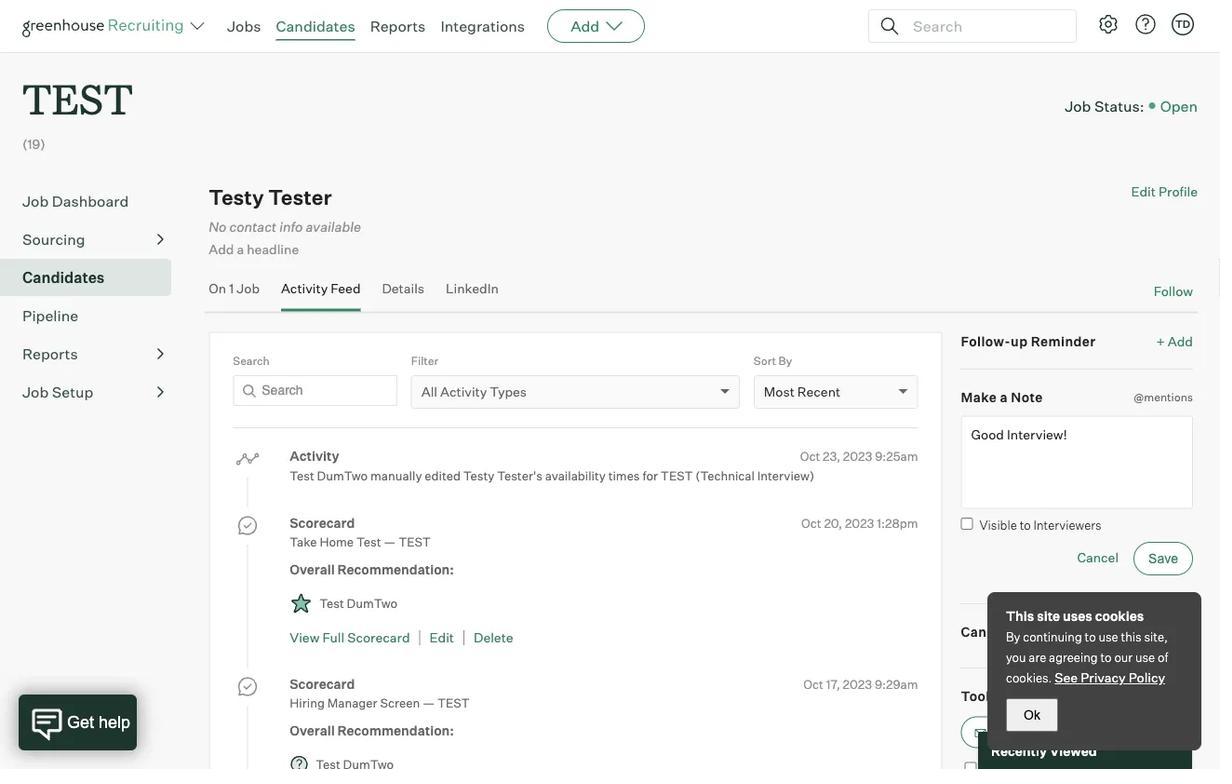 Task type: vqa. For each thing, say whether or not it's contained in the screenshot.
'Current Title'
no



Task type: describe. For each thing, give the bounding box(es) containing it.
viewed
[[1050, 742, 1098, 759]]

+ for + edit
[[1153, 624, 1162, 640]]

Do Not Email checkbox
[[965, 762, 977, 769]]

details link
[[382, 280, 425, 308]]

hiring
[[290, 695, 325, 710]]

activity feed link
[[281, 280, 361, 308]]

test right screen
[[438, 695, 470, 710]]

on 1 job
[[209, 280, 260, 296]]

add inside popup button
[[571, 17, 600, 35]]

recommendation: for test
[[338, 561, 454, 577]]

0 vertical spatial candidates link
[[276, 17, 355, 35]]

2023 for 1:28pm
[[846, 515, 875, 530]]

all activity types
[[422, 384, 527, 400]]

job dashboard
[[22, 192, 129, 211]]

9:29am
[[875, 676, 919, 691]]

oct 23, 2023 9:25am
[[801, 448, 919, 463]]

tester
[[268, 185, 332, 210]]

job for job dashboard
[[22, 192, 49, 211]]

types
[[490, 384, 527, 400]]

Visible to Interviewers checkbox
[[962, 518, 974, 530]]

reminder
[[1032, 333, 1097, 349]]

of
[[1159, 650, 1169, 665]]

for
[[643, 468, 658, 483]]

site,
[[1145, 630, 1169, 644]]

times
[[609, 468, 640, 483]]

+ edit link
[[1149, 619, 1194, 645]]

cookies.
[[1007, 671, 1053, 685]]

search
[[233, 353, 270, 367]]

job for job status:
[[1066, 96, 1092, 115]]

+ edit
[[1153, 624, 1189, 640]]

cancel link
[[1078, 549, 1134, 566]]

jobs
[[227, 17, 261, 35]]

tester's
[[497, 468, 543, 483]]

privacy
[[1081, 670, 1127, 686]]

integrations
[[441, 17, 525, 35]]

1 vertical spatial candidates
[[22, 268, 105, 287]]

are
[[1029, 650, 1047, 665]]

2 vertical spatial to
[[1101, 650, 1112, 665]]

2023 for 9:25am
[[844, 448, 873, 463]]

on 1 job link
[[209, 280, 260, 308]]

ok
[[1024, 708, 1041, 722]]

— for hiring manager screen
[[423, 695, 435, 710]]

recommendation: for screen
[[338, 722, 454, 738]]

follow link
[[1154, 282, 1194, 300]]

test down manually
[[399, 534, 431, 549]]

visible to interviewers
[[980, 518, 1102, 533]]

scorecard for home
[[290, 515, 355, 531]]

test up (19) on the top left of the page
[[22, 71, 133, 126]]

manually
[[371, 468, 422, 483]]

0 horizontal spatial by
[[779, 353, 793, 367]]

job dashboard link
[[22, 190, 164, 213]]

greenhouse recruiting image
[[22, 15, 190, 37]]

candidate tags
[[962, 624, 1066, 640]]

1 vertical spatial to
[[1086, 630, 1097, 644]]

hiring manager screen — test
[[290, 695, 470, 710]]

cookies
[[1096, 608, 1145, 624]]

view full scorecard
[[290, 629, 410, 646]]

up
[[1012, 333, 1029, 349]]

job status:
[[1066, 96, 1145, 115]]

the
[[1032, 725, 1051, 740]]

delete link
[[474, 629, 514, 646]]

linkedin
[[446, 280, 499, 296]]

1 horizontal spatial candidates
[[276, 17, 355, 35]]

most recent
[[764, 384, 841, 400]]

testy inside testy tester no contact info available add a headline
[[209, 185, 264, 210]]

Search text field
[[233, 375, 398, 406]]

testy tester no contact info available add a headline
[[209, 185, 361, 258]]

sourcing
[[22, 230, 85, 249]]

oct 17, 2023 9:29am
[[804, 676, 919, 691]]

follow-up reminder
[[962, 333, 1097, 349]]

no
[[209, 218, 227, 235]]

see privacy policy
[[1055, 670, 1166, 686]]

follow
[[1154, 283, 1194, 299]]

make
[[962, 389, 998, 405]]

all
[[422, 384, 438, 400]]

by continuing to use this site, you are agreeing to our use of cookies.
[[1007, 630, 1169, 685]]

9:25am
[[876, 448, 919, 463]]

visible
[[980, 518, 1018, 533]]

this
[[1122, 630, 1142, 644]]

1 vertical spatial test
[[357, 534, 381, 549]]

filter
[[411, 353, 439, 367]]

info
[[280, 218, 303, 235]]

@mentions link
[[1135, 388, 1194, 406]]

overall recommendation: for test
[[290, 561, 454, 577]]

oct for oct 23, 2023 9:25am
[[801, 448, 821, 463]]

+ add link
[[1157, 332, 1194, 350]]

0 vertical spatial to
[[1020, 518, 1032, 533]]

see privacy policy link
[[1055, 670, 1166, 686]]

cancel
[[1078, 549, 1120, 566]]

@mentions
[[1135, 390, 1194, 404]]

td button
[[1173, 13, 1195, 35]]

status:
[[1095, 96, 1145, 115]]

(19)
[[22, 136, 45, 152]]

activity feed
[[281, 280, 361, 296]]

view full scorecard link
[[290, 629, 410, 646]]

test dumtwo manually edited testy tester's availability times for test (technical interview)
[[290, 468, 815, 483]]

test link
[[22, 52, 133, 130]]

edit for the edit link
[[430, 629, 454, 646]]

delete
[[474, 629, 514, 646]]

uses
[[1064, 608, 1093, 624]]

email the team button
[[962, 716, 1172, 748]]

note
[[1012, 389, 1044, 405]]

— for take home test
[[384, 534, 396, 549]]

this
[[1007, 608, 1035, 624]]

this site uses cookies
[[1007, 608, 1145, 624]]

dashboard
[[52, 192, 129, 211]]

agreeing
[[1050, 650, 1099, 665]]

linkedin link
[[446, 280, 499, 308]]

Good Interview! text field
[[962, 416, 1194, 509]]

1 vertical spatial scorecard
[[348, 629, 410, 646]]



Task type: locate. For each thing, give the bounding box(es) containing it.
1 horizontal spatial use
[[1136, 650, 1156, 665]]

edit left delete
[[430, 629, 454, 646]]

1 vertical spatial +
[[1153, 624, 1162, 640]]

most recent option
[[764, 384, 841, 400]]

test for test dumtwo manually edited testy tester's availability times for test (technical interview)
[[290, 468, 315, 483]]

0 horizontal spatial reports
[[22, 345, 78, 363]]

2023
[[844, 448, 873, 463], [846, 515, 875, 530], [843, 676, 873, 691]]

details
[[382, 280, 425, 296]]

oct for oct 20, 2023 1:28pm
[[802, 515, 822, 530]]

overall recommendation:
[[290, 561, 454, 577], [290, 722, 454, 738]]

1 vertical spatial reports link
[[22, 343, 164, 365]]

1 vertical spatial dumtwo
[[347, 596, 398, 611]]

job setup
[[22, 383, 93, 402]]

testy up contact
[[209, 185, 264, 210]]

2 vertical spatial 2023
[[843, 676, 873, 691]]

1 horizontal spatial edit
[[1132, 184, 1157, 200]]

test right 'strong yes' icon
[[320, 596, 344, 611]]

1 horizontal spatial candidates link
[[276, 17, 355, 35]]

0 horizontal spatial to
[[1020, 518, 1032, 533]]

2 vertical spatial add
[[1169, 333, 1194, 349]]

oct left 23, at right
[[801, 448, 821, 463]]

1 vertical spatial by
[[1007, 630, 1021, 644]]

job for job setup
[[22, 383, 49, 402]]

to left our
[[1101, 650, 1112, 665]]

test for test dumtwo
[[320, 596, 344, 611]]

ok button
[[1007, 698, 1059, 732]]

reports inside reports 'link'
[[22, 345, 78, 363]]

td
[[1176, 18, 1191, 30]]

0 vertical spatial overall
[[290, 561, 335, 577]]

1 vertical spatial overall
[[290, 722, 335, 738]]

oct for oct 17, 2023 9:29am
[[804, 676, 824, 691]]

a left note
[[1001, 389, 1009, 405]]

dumtwo up view full scorecard
[[347, 596, 398, 611]]

0 vertical spatial by
[[779, 353, 793, 367]]

2023 right 23, at right
[[844, 448, 873, 463]]

(technical
[[696, 468, 755, 483]]

1 vertical spatial reports
[[22, 345, 78, 363]]

0 horizontal spatial —
[[384, 534, 396, 549]]

test dumtwo
[[320, 596, 398, 611]]

1 recommendation: from the top
[[338, 561, 454, 577]]

activity for activity feed
[[281, 280, 328, 296]]

interview)
[[758, 468, 815, 483]]

sourcing link
[[22, 228, 164, 251]]

2 recommendation: from the top
[[338, 722, 454, 738]]

0 vertical spatial a
[[237, 241, 244, 258]]

—
[[384, 534, 396, 549], [423, 695, 435, 710]]

1 horizontal spatial to
[[1086, 630, 1097, 644]]

reports
[[370, 17, 426, 35], [22, 345, 78, 363]]

you
[[1007, 650, 1027, 665]]

activity right all at left
[[440, 384, 487, 400]]

1
[[229, 280, 234, 296]]

available
[[306, 218, 361, 235]]

0 vertical spatial reports
[[370, 17, 426, 35]]

reports link down pipeline link
[[22, 343, 164, 365]]

candidates right jobs in the top of the page
[[276, 17, 355, 35]]

1 vertical spatial oct
[[802, 515, 822, 530]]

a down contact
[[237, 241, 244, 258]]

0 vertical spatial —
[[384, 534, 396, 549]]

2 vertical spatial scorecard
[[290, 676, 355, 692]]

no decision image
[[290, 755, 309, 769]]

0 vertical spatial overall recommendation:
[[290, 561, 454, 577]]

0 horizontal spatial candidates
[[22, 268, 105, 287]]

0 vertical spatial +
[[1157, 333, 1166, 349]]

activity inside 'link'
[[281, 280, 328, 296]]

2 horizontal spatial edit
[[1165, 624, 1189, 640]]

overall down take
[[290, 561, 335, 577]]

activity left feed
[[281, 280, 328, 296]]

test
[[22, 71, 133, 126], [661, 468, 693, 483], [399, 534, 431, 549], [438, 695, 470, 710]]

by
[[779, 353, 793, 367], [1007, 630, 1021, 644]]

to down 'uses'
[[1086, 630, 1097, 644]]

2 overall recommendation: from the top
[[290, 722, 454, 738]]

2 vertical spatial oct
[[804, 676, 824, 691]]

Search text field
[[909, 13, 1060, 40]]

0 vertical spatial activity
[[281, 280, 328, 296]]

2 horizontal spatial to
[[1101, 650, 1112, 665]]

0 vertical spatial use
[[1099, 630, 1119, 644]]

manager
[[328, 695, 378, 710]]

edit left profile
[[1132, 184, 1157, 200]]

by right sort
[[779, 353, 793, 367]]

most
[[764, 384, 795, 400]]

test right for
[[661, 468, 693, 483]]

to right visible
[[1020, 518, 1032, 533]]

2 vertical spatial activity
[[290, 448, 339, 464]]

1 horizontal spatial reports
[[370, 17, 426, 35]]

activity for activity
[[290, 448, 339, 464]]

take
[[290, 534, 317, 549]]

scorecard up home
[[290, 515, 355, 531]]

2 vertical spatial test
[[320, 596, 344, 611]]

0 horizontal spatial edit
[[430, 629, 454, 646]]

1 overall from the top
[[290, 561, 335, 577]]

candidates link right jobs in the top of the page
[[276, 17, 355, 35]]

+ for + add
[[1157, 333, 1166, 349]]

2 overall from the top
[[290, 722, 335, 738]]

1 vertical spatial —
[[423, 695, 435, 710]]

0 horizontal spatial testy
[[209, 185, 264, 210]]

home
[[320, 534, 354, 549]]

+ down follow
[[1157, 333, 1166, 349]]

test
[[290, 468, 315, 483], [357, 534, 381, 549], [320, 596, 344, 611]]

job right the 1
[[237, 280, 260, 296]]

view
[[290, 629, 320, 646]]

our
[[1115, 650, 1134, 665]]

test right home
[[357, 534, 381, 549]]

0 vertical spatial reports link
[[370, 17, 426, 35]]

1 vertical spatial overall recommendation:
[[290, 722, 454, 738]]

site
[[1038, 608, 1061, 624]]

oct 20, 2023 1:28pm
[[802, 515, 919, 530]]

activity
[[281, 280, 328, 296], [440, 384, 487, 400], [290, 448, 339, 464]]

1 vertical spatial a
[[1001, 389, 1009, 405]]

overall recommendation: down hiring manager screen — test
[[290, 722, 454, 738]]

1 horizontal spatial test
[[320, 596, 344, 611]]

+ add
[[1157, 333, 1194, 349]]

2 horizontal spatial add
[[1169, 333, 1194, 349]]

by up you in the right bottom of the page
[[1007, 630, 1021, 644]]

pipeline
[[22, 307, 78, 325]]

screen
[[380, 695, 420, 710]]

recent
[[798, 384, 841, 400]]

edit for edit profile
[[1132, 184, 1157, 200]]

recommendation: down take home test — test
[[338, 561, 454, 577]]

reports left integrations
[[370, 17, 426, 35]]

testy
[[209, 185, 264, 210], [464, 468, 495, 483]]

use left this
[[1099, 630, 1119, 644]]

tags
[[1033, 624, 1066, 640]]

0 horizontal spatial add
[[209, 241, 234, 258]]

1 overall recommendation: from the top
[[290, 561, 454, 577]]

1 horizontal spatial by
[[1007, 630, 1021, 644]]

edit up of at right
[[1165, 624, 1189, 640]]

recommendation: down screen
[[338, 722, 454, 738]]

integrations link
[[441, 17, 525, 35]]

activity down search text field
[[290, 448, 339, 464]]

edit link
[[430, 629, 454, 646]]

scorecard down test dumtwo at the left of page
[[348, 629, 410, 646]]

20,
[[825, 515, 843, 530]]

2023 right 17,
[[843, 676, 873, 691]]

0 vertical spatial testy
[[209, 185, 264, 210]]

dumtwo for test dumtwo manually edited testy tester's availability times for test (technical interview)
[[317, 468, 368, 483]]

0 vertical spatial test
[[290, 468, 315, 483]]

1 horizontal spatial testy
[[464, 468, 495, 483]]

0 vertical spatial dumtwo
[[317, 468, 368, 483]]

oct left 17,
[[804, 676, 824, 691]]

setup
[[52, 383, 93, 402]]

jobs link
[[227, 17, 261, 35]]

contact
[[230, 218, 277, 235]]

job left status:
[[1066, 96, 1092, 115]]

scorecard up hiring
[[290, 676, 355, 692]]

sort by
[[754, 353, 793, 367]]

— right home
[[384, 534, 396, 549]]

overall recommendation: for screen
[[290, 722, 454, 738]]

0 vertical spatial oct
[[801, 448, 821, 463]]

candidates
[[276, 17, 355, 35], [22, 268, 105, 287]]

overall for hiring
[[290, 722, 335, 738]]

on
[[209, 280, 226, 296]]

0 horizontal spatial test
[[290, 468, 315, 483]]

0 horizontal spatial candidates link
[[22, 267, 164, 289]]

1 horizontal spatial add
[[571, 17, 600, 35]]

save button
[[1134, 542, 1194, 575]]

reports link left integrations
[[370, 17, 426, 35]]

1 vertical spatial recommendation:
[[338, 722, 454, 738]]

1 vertical spatial 2023
[[846, 515, 875, 530]]

availability
[[545, 468, 606, 483]]

job left "setup"
[[22, 383, 49, 402]]

2023 right 20,
[[846, 515, 875, 530]]

oct left 20,
[[802, 515, 822, 530]]

reports down pipeline
[[22, 345, 78, 363]]

dumtwo
[[317, 468, 368, 483], [347, 596, 398, 611]]

overall for take
[[290, 561, 335, 577]]

use left of at right
[[1136, 650, 1156, 665]]

sort
[[754, 353, 777, 367]]

strong yes image
[[290, 592, 312, 614]]

0 vertical spatial recommendation:
[[338, 561, 454, 577]]

by inside by continuing to use this site, you are agreeing to our use of cookies.
[[1007, 630, 1021, 644]]

testy right edited at the bottom of the page
[[464, 468, 495, 483]]

candidate
[[962, 624, 1030, 640]]

add
[[571, 17, 600, 35], [209, 241, 234, 258], [1169, 333, 1194, 349]]

overall down hiring
[[290, 722, 335, 738]]

add button
[[548, 9, 646, 43]]

save
[[1149, 551, 1179, 566]]

configure image
[[1098, 13, 1120, 35]]

use
[[1099, 630, 1119, 644], [1136, 650, 1156, 665]]

profile
[[1159, 184, 1199, 200]]

test up take
[[290, 468, 315, 483]]

dumtwo for test dumtwo
[[347, 596, 398, 611]]

1 vertical spatial candidates link
[[22, 267, 164, 289]]

1 horizontal spatial a
[[1001, 389, 1009, 405]]

scorecard for manager
[[290, 676, 355, 692]]

1 vertical spatial add
[[209, 241, 234, 258]]

job up sourcing
[[22, 192, 49, 211]]

0 vertical spatial candidates
[[276, 17, 355, 35]]

add inside testy tester no contact info available add a headline
[[209, 241, 234, 258]]

overall recommendation: down take home test — test
[[290, 561, 454, 577]]

headline
[[247, 241, 299, 258]]

0 horizontal spatial a
[[237, 241, 244, 258]]

2023 for 9:29am
[[843, 676, 873, 691]]

1 horizontal spatial —
[[423, 695, 435, 710]]

policy
[[1129, 670, 1166, 686]]

email the team
[[998, 725, 1085, 740]]

candidates link up pipeline link
[[22, 267, 164, 289]]

edit profile
[[1132, 184, 1199, 200]]

1 horizontal spatial reports link
[[370, 17, 426, 35]]

continuing
[[1024, 630, 1083, 644]]

a inside testy tester no contact info available add a headline
[[237, 241, 244, 258]]

2 horizontal spatial test
[[357, 534, 381, 549]]

email
[[998, 725, 1030, 740]]

overall
[[290, 561, 335, 577], [290, 722, 335, 738]]

1 vertical spatial activity
[[440, 384, 487, 400]]

reports link
[[370, 17, 426, 35], [22, 343, 164, 365]]

candidates down sourcing
[[22, 268, 105, 287]]

1 vertical spatial testy
[[464, 468, 495, 483]]

0 vertical spatial add
[[571, 17, 600, 35]]

see
[[1055, 670, 1079, 686]]

tools
[[962, 688, 998, 704]]

dumtwo left manually
[[317, 468, 368, 483]]

0 horizontal spatial use
[[1099, 630, 1119, 644]]

td button
[[1169, 9, 1199, 39]]

0 horizontal spatial reports link
[[22, 343, 164, 365]]

pipeline link
[[22, 305, 164, 327]]

— right screen
[[423, 695, 435, 710]]

17,
[[827, 676, 841, 691]]

1 vertical spatial use
[[1136, 650, 1156, 665]]

edited
[[425, 468, 461, 483]]

0 vertical spatial scorecard
[[290, 515, 355, 531]]

+ right this
[[1153, 624, 1162, 640]]

0 vertical spatial 2023
[[844, 448, 873, 463]]



